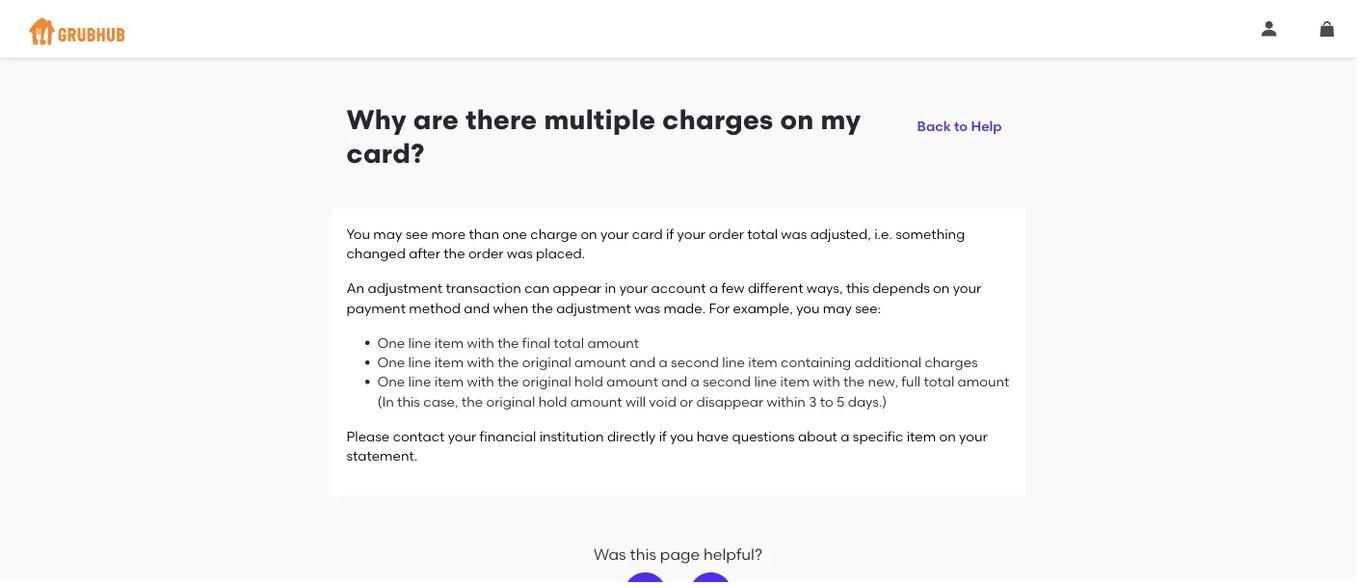 Task type: vqa. For each thing, say whether or not it's contained in the screenshot.
the bottom this
yes



Task type: describe. For each thing, give the bounding box(es) containing it.
to inside one line item with the final total amount one line item with the original amount and a second line item containing additional charges one line item with the original hold amount and a second line item with the new, full total amount (in this case, the original hold amount will void or disappear within 3 to 5 days.)
[[820, 393, 834, 410]]

your right "in"
[[620, 280, 648, 296]]

your left card
[[601, 226, 629, 242]]

this inside one line item with the final total amount one line item with the original amount and a second line item containing additional charges one line item with the original hold amount and a second line item with the new, full total amount (in this case, the original hold amount will void or disappear within 3 to 5 days.)
[[397, 393, 420, 410]]

your down case,
[[448, 428, 476, 445]]

5
[[837, 393, 845, 410]]

one
[[503, 226, 527, 242]]

please contact your financial institution directly if you have questions about a specific item on your statement.
[[347, 428, 988, 464]]

on inside please contact your financial institution directly if you have questions about a specific item on your statement.
[[939, 428, 956, 445]]

1 vertical spatial original
[[522, 374, 571, 390]]

made.
[[664, 300, 706, 316]]

you inside an adjustment transaction can appear in your account a few different ways, this depends on your payment method and when the adjustment was made. for example, you may see:
[[796, 300, 820, 316]]

than
[[469, 226, 499, 242]]

charge
[[531, 226, 577, 242]]

final
[[522, 335, 551, 351]]

directly
[[607, 428, 656, 445]]

1 horizontal spatial order
[[709, 226, 744, 242]]

adjusted,
[[810, 226, 871, 242]]

disappear
[[696, 393, 764, 410]]

see
[[406, 226, 428, 242]]

help
[[971, 118, 1002, 134]]

different
[[748, 280, 803, 296]]

your down something
[[953, 280, 982, 296]]

why are there multiple charges on my card?
[[347, 104, 861, 169]]

on inside the why are there multiple charges on my card?
[[780, 104, 814, 136]]

this page was not helpful image
[[699, 582, 723, 583]]

3 one from the top
[[377, 374, 405, 390]]

placed.
[[536, 245, 585, 261]]

there
[[466, 104, 537, 136]]

0 vertical spatial to
[[954, 118, 968, 134]]

if inside please contact your financial institution directly if you have questions about a specific item on your statement.
[[659, 428, 667, 445]]

case,
[[423, 393, 458, 410]]

back
[[917, 118, 951, 134]]

account
[[651, 280, 706, 296]]

0 horizontal spatial adjustment
[[368, 280, 443, 296]]

for
[[709, 300, 730, 316]]

3
[[809, 393, 817, 410]]

back to help
[[917, 118, 1002, 134]]

few
[[722, 280, 745, 296]]

if inside you may see more than one charge on your card if your order total was adjusted, i.e. something changed after the order was placed.
[[666, 226, 674, 242]]

card?
[[347, 137, 425, 169]]

financial
[[480, 428, 536, 445]]

void
[[649, 393, 677, 410]]

was for something
[[507, 245, 533, 261]]

transaction
[[446, 280, 521, 296]]

on inside an adjustment transaction can appear in your account a few different ways, this depends on your payment method and when the adjustment was made. for example, you may see:
[[933, 280, 950, 296]]

example,
[[733, 300, 793, 316]]

on inside you may see more than one charge on your card if your order total was adjusted, i.e. something changed after the order was placed.
[[581, 226, 597, 242]]

in
[[605, 280, 616, 296]]

the inside an adjustment transaction can appear in your account a few different ways, this depends on your payment method and when the adjustment was made. for example, you may see:
[[532, 300, 553, 316]]

multiple
[[544, 104, 656, 136]]

a inside an adjustment transaction can appear in your account a few different ways, this depends on your payment method and when the adjustment was made. for example, you may see:
[[709, 280, 718, 296]]

you may see more than one charge on your card if your order total was adjusted, i.e. something changed after the order was placed.
[[347, 226, 965, 261]]

0 vertical spatial hold
[[575, 374, 603, 390]]

2 vertical spatial original
[[486, 393, 535, 410]]

small image
[[1262, 21, 1277, 37]]

payment
[[347, 300, 406, 316]]

small image
[[1320, 21, 1335, 37]]

something
[[896, 226, 965, 242]]

a up or
[[691, 374, 700, 390]]

method
[[409, 300, 461, 316]]

2 vertical spatial total
[[924, 374, 955, 390]]

0 vertical spatial second
[[671, 354, 719, 371]]

this page was helpful image
[[634, 582, 657, 583]]

or
[[680, 393, 693, 410]]

containing
[[781, 354, 851, 371]]

back to help link
[[910, 103, 1010, 138]]

card
[[632, 226, 663, 242]]

you
[[347, 226, 370, 242]]

contact
[[393, 428, 445, 445]]

the right case,
[[462, 393, 483, 410]]

was
[[594, 545, 626, 563]]

when
[[493, 300, 528, 316]]



Task type: locate. For each thing, give the bounding box(es) containing it.
0 horizontal spatial and
[[464, 300, 490, 316]]

1 vertical spatial second
[[703, 374, 751, 390]]

total
[[747, 226, 778, 242], [554, 335, 584, 351], [924, 374, 955, 390]]

was down account
[[635, 300, 660, 316]]

1 vertical spatial hold
[[539, 393, 567, 410]]

helpful?
[[704, 545, 763, 563]]

0 vertical spatial and
[[464, 300, 490, 316]]

the down can
[[532, 300, 553, 316]]

an adjustment transaction can appear in your account a few different ways, this depends on your payment method and when the adjustment was made. for example, you may see:
[[347, 280, 982, 316]]

1 vertical spatial was
[[507, 245, 533, 261]]

charges inside the why are there multiple charges on my card?
[[663, 104, 774, 136]]

1 one from the top
[[377, 335, 405, 351]]

0 vertical spatial this
[[846, 280, 869, 296]]

amount
[[588, 335, 639, 351], [575, 354, 626, 371], [607, 374, 658, 390], [958, 374, 1010, 390], [571, 393, 622, 410]]

adjustment
[[368, 280, 443, 296], [556, 300, 631, 316]]

the down more
[[444, 245, 465, 261]]

2 vertical spatial this
[[630, 545, 656, 563]]

new,
[[868, 374, 898, 390]]

0 horizontal spatial was
[[507, 245, 533, 261]]

have
[[697, 428, 729, 445]]

this up see:
[[846, 280, 869, 296]]

depends
[[873, 280, 930, 296]]

0 horizontal spatial hold
[[539, 393, 567, 410]]

item
[[434, 335, 464, 351], [434, 354, 464, 371], [748, 354, 778, 371], [434, 374, 464, 390], [780, 374, 810, 390], [907, 428, 936, 445]]

this up the 'this page was helpful' icon
[[630, 545, 656, 563]]

1 horizontal spatial and
[[630, 354, 656, 371]]

statement.
[[347, 448, 418, 464]]

2 vertical spatial was
[[635, 300, 660, 316]]

1 horizontal spatial was
[[635, 300, 660, 316]]

questions
[[732, 428, 795, 445]]

2 vertical spatial one
[[377, 374, 405, 390]]

0 horizontal spatial charges
[[663, 104, 774, 136]]

second up or
[[671, 354, 719, 371]]

institution
[[539, 428, 604, 445]]

2 horizontal spatial and
[[662, 374, 688, 390]]

page
[[660, 545, 700, 563]]

and inside an adjustment transaction can appear in your account a few different ways, this depends on your payment method and when the adjustment was made. for example, you may see:
[[464, 300, 490, 316]]

to
[[954, 118, 968, 134], [820, 393, 834, 410]]

days.)
[[848, 393, 887, 410]]

order
[[709, 226, 744, 242], [468, 245, 504, 261]]

1 vertical spatial and
[[630, 354, 656, 371]]

2 horizontal spatial total
[[924, 374, 955, 390]]

1 horizontal spatial you
[[796, 300, 820, 316]]

after
[[409, 245, 441, 261]]

and
[[464, 300, 490, 316], [630, 354, 656, 371], [662, 374, 688, 390]]

1 vertical spatial order
[[468, 245, 504, 261]]

total right final
[[554, 335, 584, 351]]

you down 'ways,'
[[796, 300, 820, 316]]

may
[[373, 226, 402, 242], [823, 300, 852, 316]]

0 horizontal spatial total
[[554, 335, 584, 351]]

0 horizontal spatial order
[[468, 245, 504, 261]]

0 vertical spatial one
[[377, 335, 405, 351]]

1 horizontal spatial may
[[823, 300, 852, 316]]

was
[[781, 226, 807, 242], [507, 245, 533, 261], [635, 300, 660, 316]]

1 vertical spatial charges
[[925, 354, 978, 371]]

a left few
[[709, 280, 718, 296]]

total up different
[[747, 226, 778, 242]]

and down the 'transaction'
[[464, 300, 490, 316]]

a
[[709, 280, 718, 296], [659, 354, 668, 371], [691, 374, 700, 390], [841, 428, 850, 445]]

appear
[[553, 280, 602, 296]]

why
[[347, 104, 407, 136]]

0 vertical spatial was
[[781, 226, 807, 242]]

hold
[[575, 374, 603, 390], [539, 393, 567, 410]]

the up days.)
[[844, 374, 865, 390]]

line
[[408, 335, 431, 351], [408, 354, 431, 371], [722, 354, 745, 371], [408, 374, 431, 390], [754, 374, 777, 390]]

the
[[444, 245, 465, 261], [532, 300, 553, 316], [498, 335, 519, 351], [498, 354, 519, 371], [498, 374, 519, 390], [844, 374, 865, 390], [462, 393, 483, 410]]

1 horizontal spatial total
[[747, 226, 778, 242]]

within
[[767, 393, 806, 410]]

1 vertical spatial adjustment
[[556, 300, 631, 316]]

will
[[626, 393, 646, 410]]

original
[[522, 354, 571, 371], [522, 374, 571, 390], [486, 393, 535, 410]]

0 vertical spatial total
[[747, 226, 778, 242]]

my
[[821, 104, 861, 136]]

i.e.
[[875, 226, 893, 242]]

about
[[798, 428, 838, 445]]

0 vertical spatial adjustment
[[368, 280, 443, 296]]

you inside please contact your financial institution directly if you have questions about a specific item on your statement.
[[670, 428, 694, 445]]

0 vertical spatial charges
[[663, 104, 774, 136]]

adjustment down appear
[[556, 300, 631, 316]]

are
[[413, 104, 459, 136]]

may inside an adjustment transaction can appear in your account a few different ways, this depends on your payment method and when the adjustment was made. for example, you may see:
[[823, 300, 852, 316]]

1 vertical spatial you
[[670, 428, 694, 445]]

see:
[[855, 300, 881, 316]]

can
[[525, 280, 550, 296]]

charges inside one line item with the final total amount one line item with the original amount and a second line item containing additional charges one line item with the original hold amount and a second line item with the new, full total amount (in this case, the original hold amount will void or disappear within 3 to 5 days.)
[[925, 354, 978, 371]]

to right 3
[[820, 393, 834, 410]]

0 horizontal spatial you
[[670, 428, 694, 445]]

2 horizontal spatial was
[[781, 226, 807, 242]]

0 vertical spatial original
[[522, 354, 571, 371]]

0 vertical spatial if
[[666, 226, 674, 242]]

this
[[846, 280, 869, 296], [397, 393, 420, 410], [630, 545, 656, 563]]

0 vertical spatial order
[[709, 226, 744, 242]]

adjustment up the payment
[[368, 280, 443, 296]]

the inside you may see more than one charge on your card if your order total was adjusted, i.e. something changed after the order was placed.
[[444, 245, 465, 261]]

was left adjusted,
[[781, 226, 807, 242]]

your
[[601, 226, 629, 242], [677, 226, 706, 242], [620, 280, 648, 296], [953, 280, 982, 296], [448, 428, 476, 445], [959, 428, 988, 445]]

and up "will" on the left bottom of page
[[630, 354, 656, 371]]

1 vertical spatial if
[[659, 428, 667, 445]]

was this page helpful?
[[594, 545, 763, 563]]

one line item with the final total amount one line item with the original amount and a second line item containing additional charges one line item with the original hold amount and a second line item with the new, full total amount (in this case, the original hold amount will void or disappear within 3 to 5 days.)
[[377, 335, 1010, 410]]

a up void
[[659, 354, 668, 371]]

the up financial
[[498, 374, 519, 390]]

if
[[666, 226, 674, 242], [659, 428, 667, 445]]

a right about
[[841, 428, 850, 445]]

total right full
[[924, 374, 955, 390]]

the down when
[[498, 354, 519, 371]]

0 horizontal spatial may
[[373, 226, 402, 242]]

if right card
[[666, 226, 674, 242]]

the left final
[[498, 335, 519, 351]]

1 horizontal spatial adjustment
[[556, 300, 631, 316]]

1 vertical spatial to
[[820, 393, 834, 410]]

second up disappear at right
[[703, 374, 751, 390]]

0 vertical spatial you
[[796, 300, 820, 316]]

2 one from the top
[[377, 354, 405, 371]]

1 horizontal spatial this
[[630, 545, 656, 563]]

with
[[467, 335, 494, 351], [467, 354, 494, 371], [467, 374, 494, 390], [813, 374, 840, 390]]

1 vertical spatial may
[[823, 300, 852, 316]]

0 vertical spatial may
[[373, 226, 402, 242]]

ways,
[[807, 280, 843, 296]]

1 horizontal spatial charges
[[925, 354, 978, 371]]

item inside please contact your financial institution directly if you have questions about a specific item on your statement.
[[907, 428, 936, 445]]

full
[[902, 374, 921, 390]]

your right specific
[[959, 428, 988, 445]]

more
[[431, 226, 466, 242]]

2 horizontal spatial this
[[846, 280, 869, 296]]

charges
[[663, 104, 774, 136], [925, 354, 978, 371]]

may down 'ways,'
[[823, 300, 852, 316]]

to left the help
[[954, 118, 968, 134]]

1 vertical spatial total
[[554, 335, 584, 351]]

1 vertical spatial one
[[377, 354, 405, 371]]

second
[[671, 354, 719, 371], [703, 374, 751, 390]]

changed
[[347, 245, 406, 261]]

this inside an adjustment transaction can appear in your account a few different ways, this depends on your payment method and when the adjustment was made. for example, you may see:
[[846, 280, 869, 296]]

was inside an adjustment transaction can appear in your account a few different ways, this depends on your payment method and when the adjustment was made. for example, you may see:
[[635, 300, 660, 316]]

on up "placed."
[[581, 226, 597, 242]]

was for method
[[635, 300, 660, 316]]

(in
[[377, 393, 394, 410]]

additional
[[855, 354, 922, 371]]

and up void
[[662, 374, 688, 390]]

0 horizontal spatial this
[[397, 393, 420, 410]]

you
[[796, 300, 820, 316], [670, 428, 694, 445]]

1 horizontal spatial to
[[954, 118, 968, 134]]

2 vertical spatial and
[[662, 374, 688, 390]]

grubhub logo image
[[29, 12, 125, 51]]

a inside please contact your financial institution directly if you have questions about a specific item on your statement.
[[841, 428, 850, 445]]

on right depends
[[933, 280, 950, 296]]

one
[[377, 335, 405, 351], [377, 354, 405, 371], [377, 374, 405, 390]]

your right card
[[677, 226, 706, 242]]

1 horizontal spatial hold
[[575, 374, 603, 390]]

please
[[347, 428, 390, 445]]

may up the changed
[[373, 226, 402, 242]]

was down one
[[507, 245, 533, 261]]

may inside you may see more than one charge on your card if your order total was adjusted, i.e. something changed after the order was placed.
[[373, 226, 402, 242]]

on right specific
[[939, 428, 956, 445]]

on left my
[[780, 104, 814, 136]]

this right (in
[[397, 393, 420, 410]]

you left have
[[670, 428, 694, 445]]

order down than
[[468, 245, 504, 261]]

specific
[[853, 428, 904, 445]]

if right directly
[[659, 428, 667, 445]]

total inside you may see more than one charge on your card if your order total was adjusted, i.e. something changed after the order was placed.
[[747, 226, 778, 242]]

order up few
[[709, 226, 744, 242]]

on
[[780, 104, 814, 136], [581, 226, 597, 242], [933, 280, 950, 296], [939, 428, 956, 445]]

an
[[347, 280, 365, 296]]

0 horizontal spatial to
[[820, 393, 834, 410]]

1 vertical spatial this
[[397, 393, 420, 410]]



